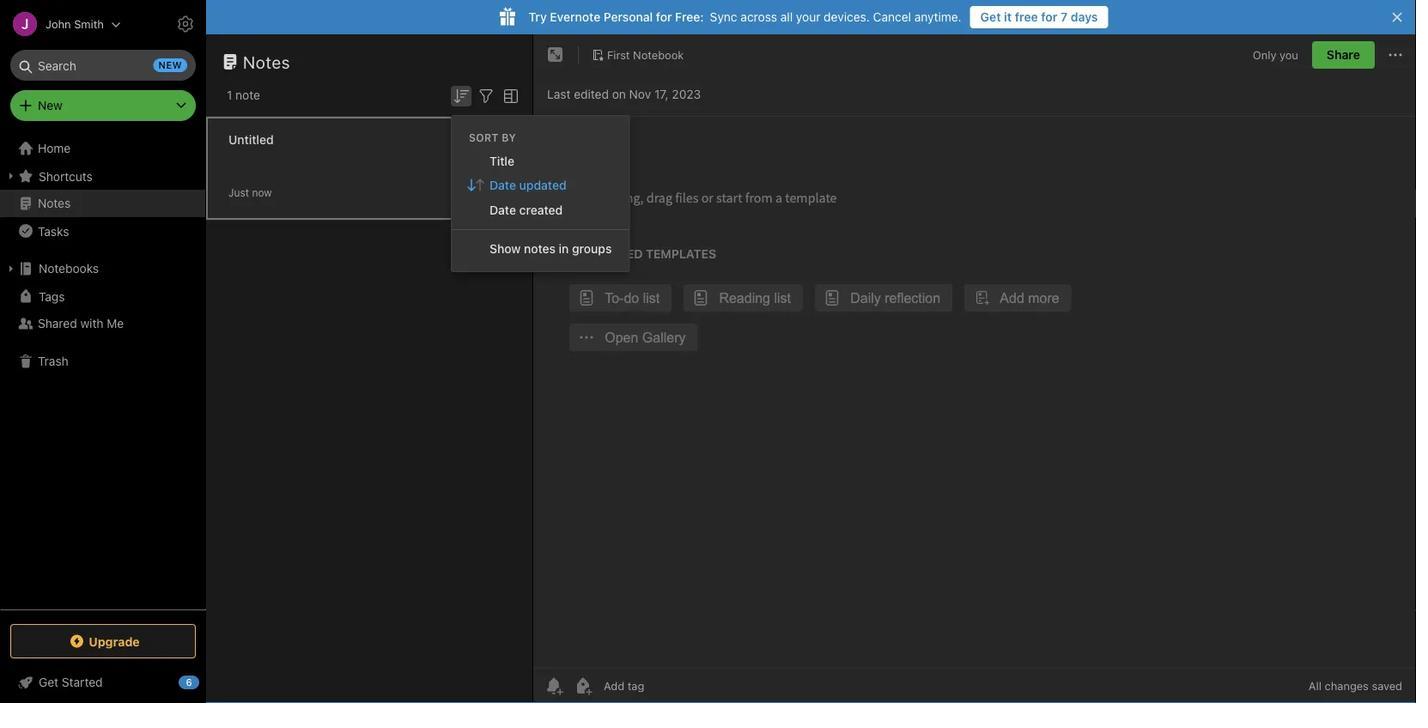 Task type: vqa. For each thing, say whether or not it's contained in the screenshot.
rightmost do
no



Task type: locate. For each thing, give the bounding box(es) containing it.
get left 'it'
[[980, 10, 1001, 24]]

first notebook
[[607, 48, 684, 61]]

saved
[[1372, 680, 1402, 693]]

all
[[1309, 680, 1322, 693]]

edited
[[574, 87, 609, 101]]

just
[[228, 187, 249, 199]]

note
[[235, 88, 260, 102]]

add a reminder image
[[544, 676, 564, 696]]

you
[[1280, 48, 1298, 61]]

created
[[519, 202, 563, 217]]

1 vertical spatial notes
[[38, 196, 71, 210]]

tasks button
[[0, 217, 205, 245]]

0 horizontal spatial for
[[656, 10, 672, 24]]

for left free:
[[656, 10, 672, 24]]

dropdown list menu
[[452, 148, 629, 261]]

evernote
[[550, 10, 600, 24]]

date for date updated
[[490, 178, 516, 192]]

anytime.
[[914, 10, 962, 24]]

tree containing home
[[0, 135, 206, 609]]

0 vertical spatial get
[[980, 10, 1001, 24]]

Help and Learning task checklist field
[[0, 669, 206, 696]]

all
[[780, 10, 793, 24]]

tags
[[39, 289, 65, 303]]

1 note
[[227, 88, 260, 102]]

only you
[[1253, 48, 1298, 61]]

new
[[158, 60, 182, 71]]

notes
[[524, 242, 556, 256]]

tooltip
[[415, 45, 508, 79]]

Search text field
[[22, 50, 184, 81]]

1 vertical spatial date
[[490, 202, 516, 217]]

sync
[[710, 10, 737, 24]]

for
[[656, 10, 672, 24], [1041, 10, 1058, 24]]

get started
[[39, 675, 103, 690]]

1 vertical spatial get
[[39, 675, 58, 690]]

Sort options field
[[451, 84, 471, 106]]

get for get it free for 7 days
[[980, 10, 1001, 24]]

2023
[[672, 87, 701, 101]]

0 vertical spatial notes
[[243, 52, 290, 72]]

More actions field
[[1385, 41, 1406, 69]]

expand notebooks image
[[4, 262, 18, 276]]

get for get started
[[39, 675, 58, 690]]

get it free for 7 days button
[[970, 6, 1108, 28]]

in
[[559, 242, 569, 256]]

shared with me
[[38, 316, 124, 331]]

personal
[[604, 10, 653, 24]]

first
[[607, 48, 630, 61]]

show
[[490, 242, 521, 256]]

show notes in groups
[[490, 242, 612, 256]]

by
[[502, 131, 516, 143]]

try evernote personal for free: sync across all your devices. cancel anytime.
[[529, 10, 962, 24]]

View options field
[[496, 84, 521, 106]]

0 horizontal spatial get
[[39, 675, 58, 690]]

1 for from the left
[[656, 10, 672, 24]]

first notebook button
[[586, 43, 690, 67]]

tree
[[0, 135, 206, 609]]

1 date from the top
[[490, 178, 516, 192]]

date down title
[[490, 178, 516, 192]]

me
[[107, 316, 124, 331]]

upgrade
[[89, 634, 140, 649]]

date inside 'link'
[[490, 202, 516, 217]]

2 for from the left
[[1041, 10, 1058, 24]]

for left 7
[[1041, 10, 1058, 24]]

date for date created
[[490, 202, 516, 217]]

Note Editor text field
[[533, 117, 1416, 668]]

with
[[80, 316, 103, 331]]

cancel
[[873, 10, 911, 24]]

get
[[980, 10, 1001, 24], [39, 675, 58, 690]]

2 date from the top
[[490, 202, 516, 217]]

notebooks
[[39, 261, 99, 276]]

click to collapse image
[[200, 672, 213, 692]]

tasks
[[38, 224, 69, 238]]

untitled
[[228, 133, 274, 147]]

notes up note
[[243, 52, 290, 72]]

date down date updated
[[490, 202, 516, 217]]

date
[[490, 178, 516, 192], [490, 202, 516, 217]]

notes
[[243, 52, 290, 72], [38, 196, 71, 210]]

0 horizontal spatial notes
[[38, 196, 71, 210]]

get left started
[[39, 675, 58, 690]]

notes up 'tasks'
[[38, 196, 71, 210]]

17,
[[654, 87, 669, 101]]

devices.
[[824, 10, 870, 24]]

for inside get it free for 7 days button
[[1041, 10, 1058, 24]]

1 horizontal spatial for
[[1041, 10, 1058, 24]]

1 horizontal spatial get
[[980, 10, 1001, 24]]

get inside button
[[980, 10, 1001, 24]]

last edited on nov 17, 2023
[[547, 87, 701, 101]]

more actions image
[[1385, 45, 1406, 65]]

0 vertical spatial date
[[490, 178, 516, 192]]

get inside help and learning task checklist field
[[39, 675, 58, 690]]



Task type: describe. For each thing, give the bounding box(es) containing it.
note window element
[[533, 34, 1416, 703]]

new
[[38, 98, 63, 112]]

upgrade button
[[10, 624, 196, 659]]

date updated
[[490, 178, 566, 192]]

trash
[[38, 354, 68, 368]]

started
[[62, 675, 103, 690]]

just now
[[228, 187, 272, 199]]

title
[[490, 154, 514, 168]]

date created
[[490, 202, 563, 217]]

on
[[612, 87, 626, 101]]

expand note image
[[545, 45, 566, 65]]

new button
[[10, 90, 196, 121]]

sort by
[[469, 131, 516, 143]]

groups
[[572, 242, 612, 256]]

notes link
[[0, 190, 205, 217]]

free
[[1015, 10, 1038, 24]]

changes
[[1325, 680, 1369, 693]]

new search field
[[22, 50, 187, 81]]

notebooks link
[[0, 255, 205, 283]]

for for free:
[[656, 10, 672, 24]]

shared
[[38, 316, 77, 331]]

1 horizontal spatial notes
[[243, 52, 290, 72]]

Account field
[[0, 7, 121, 41]]

it
[[1004, 10, 1012, 24]]

for for 7
[[1041, 10, 1058, 24]]

all changes saved
[[1309, 680, 1402, 693]]

share
[[1327, 48, 1360, 62]]

title link
[[452, 148, 629, 173]]

across
[[741, 10, 777, 24]]

john
[[46, 18, 71, 30]]

1
[[227, 88, 232, 102]]

6
[[186, 677, 192, 688]]

your
[[796, 10, 820, 24]]

date created link
[[452, 197, 629, 222]]

add tag image
[[573, 676, 593, 696]]

Add tag field
[[602, 679, 731, 693]]

home
[[38, 141, 71, 155]]

home link
[[0, 135, 206, 162]]

notebook
[[633, 48, 684, 61]]

john smith
[[46, 18, 104, 30]]

now
[[252, 187, 272, 199]]

shortcuts
[[39, 169, 93, 183]]

nov
[[629, 87, 651, 101]]

last
[[547, 87, 571, 101]]

shared with me link
[[0, 310, 205, 337]]

date updated link
[[452, 173, 629, 197]]

sort
[[469, 131, 499, 143]]

Add filters field
[[476, 84, 496, 106]]

share button
[[1312, 41, 1375, 69]]

tags button
[[0, 283, 205, 310]]

settings image
[[175, 14, 196, 34]]

try
[[529, 10, 547, 24]]

free:
[[675, 10, 704, 24]]

get it free for 7 days
[[980, 10, 1098, 24]]

add filters image
[[476, 86, 496, 106]]

days
[[1071, 10, 1098, 24]]

only
[[1253, 48, 1277, 61]]

smith
[[74, 18, 104, 30]]

7
[[1061, 10, 1068, 24]]

shortcuts button
[[0, 162, 205, 190]]

trash link
[[0, 348, 205, 375]]

updated
[[519, 178, 566, 192]]

show notes in groups link
[[452, 236, 629, 261]]



